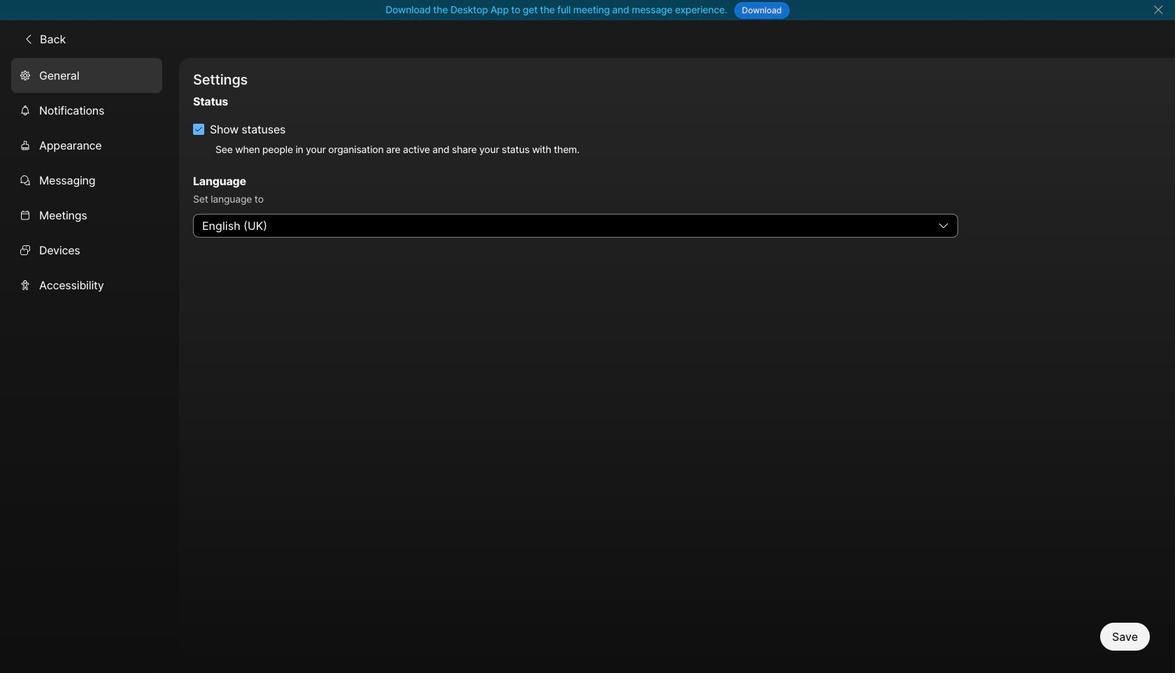 Task type: locate. For each thing, give the bounding box(es) containing it.
messaging tab
[[11, 163, 162, 198]]

settings navigation
[[0, 58, 179, 674]]

cancel_16 image
[[1153, 4, 1164, 15]]

general tab
[[11, 58, 162, 93]]

devices tab
[[11, 233, 162, 268]]



Task type: vqa. For each thing, say whether or not it's contained in the screenshot.
Devices tab
yes



Task type: describe. For each thing, give the bounding box(es) containing it.
notifications tab
[[11, 93, 162, 128]]

meetings tab
[[11, 198, 162, 233]]

appearance tab
[[11, 128, 162, 163]]

accessibility tab
[[11, 268, 162, 303]]



